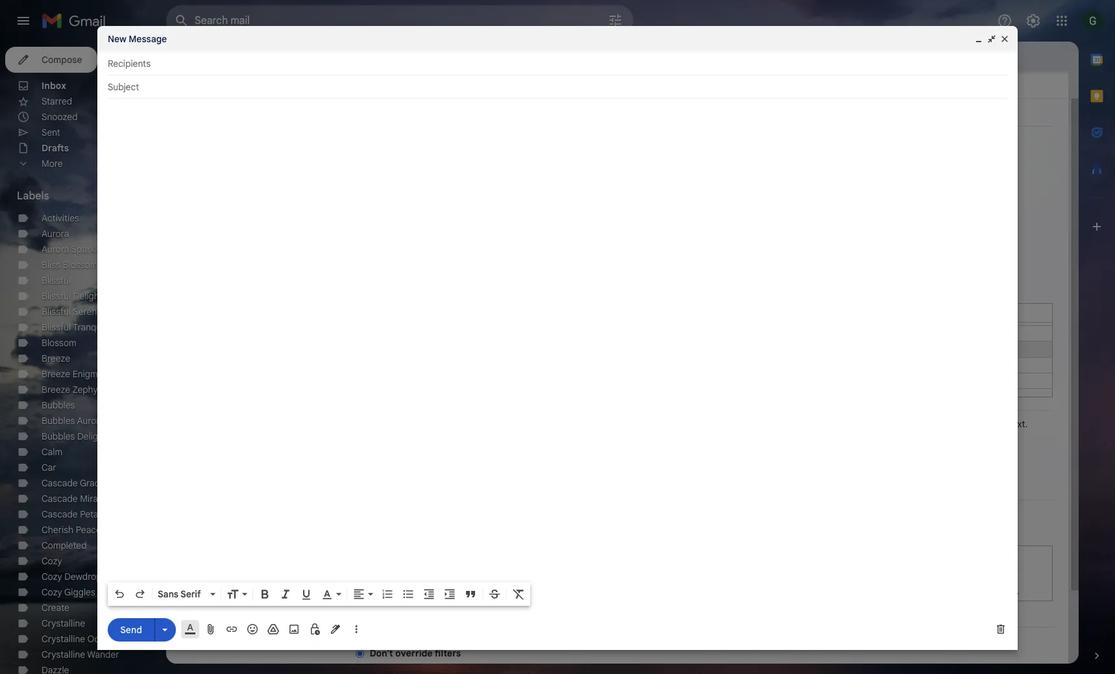 Task type: describe. For each thing, give the bounding box(es) containing it.
don't use my past actions to predict which messages are important. note: this will erase action history and will likely reduce the accuracy of importance predictions.
[[370, 595, 764, 619]]

0 vertical spatial which
[[498, 582, 522, 594]]

bulleted list ‪(⌘⇧8)‬ image
[[402, 588, 415, 601]]

conversations,
[[682, 418, 742, 430]]

which inside don't use my past actions to predict which messages are important. note: this will erase action history and will likely reduce the accuracy of importance predictions.
[[521, 595, 545, 607]]

use
[[370, 582, 386, 594]]

0 vertical spatial messages
[[524, 582, 566, 594]]

discard draft ‪(⌘⇧d)‬ image
[[995, 623, 1008, 636]]

Use my past actions to predict which messages are important to me. radio
[[356, 583, 365, 593]]

1 bubbles from the top
[[42, 399, 75, 411]]

more button
[[0, 156, 156, 171]]

dewdrop
[[64, 571, 102, 582]]

more send options image
[[158, 623, 171, 636]]

making
[[744, 418, 774, 430]]

tranquil
[[73, 321, 106, 333]]

2 bubbles from the top
[[42, 415, 75, 427]]

strikethrough ‪(⌘⇧x)‬ image
[[488, 588, 501, 601]]

erase
[[427, 608, 450, 619]]

1 will from the left
[[411, 608, 424, 619]]

settings
[[177, 48, 229, 66]]

sparkle
[[71, 244, 102, 255]]

redo ‪(⌘y)‬ image
[[134, 588, 147, 601]]

calm link
[[42, 446, 63, 458]]

this
[[394, 608, 409, 619]]

mail:
[[218, 634, 239, 646]]

0 vertical spatial blossom
[[63, 259, 98, 271]]

adding
[[941, 418, 969, 430]]

note:
[[370, 608, 392, 619]]

new message
[[108, 33, 167, 45]]

use my past actions to predict which messages are important to me.
[[370, 582, 652, 594]]

bubbles link
[[42, 399, 75, 411]]

sans serif option
[[155, 588, 208, 601]]

mirage
[[80, 493, 108, 505]]

3 cascade from the top
[[42, 508, 78, 520]]

my inside don't use my past actions to predict which messages are important. note: this will erase action history and will likely reduce the accuracy of importance predictions.
[[411, 595, 423, 607]]

reduce
[[567, 608, 596, 619]]

italic ‪(⌘i)‬ image
[[279, 588, 292, 601]]

breeze link
[[42, 353, 70, 364]]

1 cascade from the top
[[42, 477, 78, 489]]

message
[[129, 33, 167, 45]]

action
[[452, 608, 478, 619]]

bold ‪(⌘b)‬ image
[[258, 588, 271, 601]]

use
[[394, 595, 409, 607]]

serif
[[181, 588, 201, 600]]

provides
[[469, 418, 504, 430]]

cherish peace link
[[42, 524, 101, 536]]

accuracy
[[614, 608, 652, 619]]

a
[[507, 418, 512, 430]]

underline ‪(⌘u)‬ image
[[300, 588, 313, 601]]

more
[[42, 158, 63, 169]]

don't for don't use my past actions to predict which messages are important. note: this will erase action history and will likely reduce the accuracy of importance predictions.
[[370, 595, 392, 607]]

0 horizontal spatial past
[[402, 582, 420, 594]]

3 breeze from the top
[[42, 384, 70, 395]]

reading
[[795, 418, 826, 430]]

4 blissful from the top
[[42, 321, 71, 333]]

crystalline ocean link
[[42, 633, 115, 645]]

right
[[584, 418, 603, 430]]

messages inside don't use my past actions to predict which messages are important. note: this will erase action history and will likely reduce the accuracy of importance predictions.
[[547, 595, 589, 607]]

predict inside don't use my past actions to predict which messages are important. note: this will erase action history and will likely reduce the accuracy of importance predictions.
[[489, 595, 519, 607]]

labels
[[17, 190, 49, 203]]

blossom link
[[42, 337, 76, 349]]

cozy giggles link
[[42, 586, 95, 598]]

1 breeze from the top
[[42, 353, 70, 364]]

grace
[[80, 477, 105, 489]]

blissful delight link
[[42, 290, 102, 302]]

3 cozy from the top
[[42, 586, 62, 598]]

main menu image
[[16, 13, 31, 29]]

cherish
[[42, 524, 73, 536]]

likely
[[544, 608, 564, 619]]

crystalline link
[[42, 618, 85, 629]]

breeze zephyr link
[[42, 384, 101, 395]]

activities link
[[42, 212, 79, 224]]

3 crystalline from the top
[[42, 649, 85, 660]]

me.
[[637, 582, 652, 594]]

activities
[[42, 212, 79, 224]]

blissful tranquil link
[[42, 321, 106, 333]]

ocean
[[87, 633, 115, 645]]

history
[[480, 608, 508, 619]]

aurora link
[[42, 228, 69, 240]]

list
[[657, 418, 669, 430]]

cascade petals link
[[42, 508, 105, 520]]

the
[[598, 608, 612, 619]]

2 blissful from the top
[[42, 290, 71, 302]]

drafts
[[42, 142, 69, 154]]

labels heading
[[17, 190, 138, 203]]

inbox
[[42, 80, 66, 92]]

to left the quote ‪(⌘⇧9)‬ icon
[[455, 582, 464, 594]]

0 vertical spatial my
[[388, 582, 400, 594]]

importance
[[665, 608, 713, 619]]

3 bubbles from the top
[[42, 431, 75, 442]]

to inside don't use my past actions to predict which messages are important. note: this will erase action history and will likely reduce the accuracy of importance predictions.
[[478, 595, 487, 607]]

1 blissful from the top
[[42, 275, 71, 286]]

blissful link
[[42, 275, 71, 286]]

sent
[[42, 127, 60, 138]]

activities aurora aurora sparkle bliss blossom blissful blissful delight blissful serene blissful tranquil blossom breeze breeze enigma breeze zephyr bubbles bubbles aurora bubbles delight calm car cascade grace cascade mirage cascade petals cherish peace completed cozy cozy dewdrop cozy giggles create crystalline crystalline ocean crystalline wander
[[42, 212, 119, 660]]

1 vertical spatial delight
[[77, 431, 106, 442]]

cozy dewdrop link
[[42, 571, 102, 582]]

1 vertical spatial aurora
[[42, 244, 69, 255]]

filtered
[[182, 634, 216, 646]]

formatting options toolbar
[[108, 582, 531, 606]]

minimize image
[[974, 34, 984, 44]]

read
[[543, 418, 562, 430]]

aurora sparkle link
[[42, 244, 102, 255]]

wander
[[87, 649, 119, 660]]

sans serif
[[158, 588, 201, 600]]

faster
[[896, 418, 920, 430]]

0 vertical spatial of
[[671, 418, 680, 430]]

create
[[42, 602, 69, 614]]



Task type: locate. For each thing, give the bounding box(es) containing it.
important.
[[607, 595, 650, 607]]

zephyr
[[73, 384, 101, 395]]

car link
[[42, 462, 56, 473]]

link to an instructional video for priority inbox image
[[925, 545, 1053, 601]]

2 horizontal spatial and
[[923, 418, 938, 430]]

are up don't use my past actions to predict which messages are important. note: this will erase action history and will likely reduce the accuracy of importance predictions.
[[568, 582, 581, 594]]

2 vertical spatial cozy
[[42, 586, 62, 598]]

are down important
[[591, 595, 605, 607]]

settings image
[[1026, 13, 1042, 29]]

1 don't from the top
[[370, 595, 392, 607]]

0 horizontal spatial mail
[[565, 418, 581, 430]]

predict down use my past actions to predict which messages are important to me.
[[489, 595, 519, 607]]

override
[[396, 647, 433, 659]]

-
[[463, 418, 467, 430]]

of right accuracy
[[654, 608, 663, 619]]

actions
[[423, 582, 453, 594], [446, 595, 476, 607]]

breeze down blossom 'link'
[[42, 353, 70, 364]]

blissful down blissful delight link
[[42, 306, 71, 318]]

send button
[[108, 618, 155, 641]]

delight
[[73, 290, 102, 302], [77, 431, 106, 442]]

crystalline down crystalline ocean link
[[42, 649, 85, 660]]

your
[[636, 418, 655, 430]]

which up likely
[[521, 595, 545, 607]]

to
[[533, 418, 541, 430], [625, 418, 634, 430], [455, 582, 464, 594], [626, 582, 635, 594], [478, 595, 487, 607]]

and for don't use my past actions to predict which messages are important. note: this will erase action history and will likely reduce the accuracy of importance predictions.
[[511, 608, 526, 619]]

to right next
[[625, 418, 634, 430]]

1 horizontal spatial past
[[426, 595, 444, 607]]

my up use
[[388, 582, 400, 594]]

0 horizontal spatial and
[[511, 608, 526, 619]]

starred
[[42, 95, 72, 107]]

completed
[[42, 540, 87, 551]]

1 horizontal spatial mail
[[776, 418, 793, 430]]

2 breeze from the top
[[42, 368, 70, 380]]

1 vertical spatial which
[[521, 595, 545, 607]]

cozy
[[42, 555, 62, 567], [42, 571, 62, 582], [42, 586, 62, 598]]

to right the quote ‪(⌘⇧9)‬ icon
[[478, 595, 487, 607]]

writing
[[847, 418, 875, 430]]

filters
[[435, 647, 461, 659]]

search mail image
[[170, 9, 194, 32]]

delight up serene
[[73, 290, 102, 302]]

bubbles aurora link
[[42, 415, 105, 427]]

of inside don't use my past actions to predict which messages are important. note: this will erase action history and will likely reduce the accuracy of importance predictions.
[[654, 608, 663, 619]]

car
[[42, 462, 56, 473]]

aurora up bubbles delight link
[[77, 415, 105, 427]]

blissful down blissful link on the top left of page
[[42, 290, 71, 302]]

0 vertical spatial past
[[402, 582, 420, 594]]

don't
[[370, 595, 392, 607], [370, 647, 393, 659]]

actions up erase
[[423, 582, 453, 594]]

starred link
[[42, 95, 72, 107]]

1 vertical spatial actions
[[446, 595, 476, 607]]

remove formatting ‪(⌘\)‬ image
[[512, 588, 525, 601]]

1 vertical spatial blossom
[[42, 337, 76, 349]]

breeze enigma link
[[42, 368, 103, 380]]

to up important.
[[626, 582, 635, 594]]

blossom up breeze link
[[42, 337, 76, 349]]

None search field
[[166, 5, 634, 36]]

context.
[[995, 418, 1028, 430]]

cozy down completed "link"
[[42, 555, 62, 567]]

2 will from the left
[[529, 608, 542, 619]]

delight down the bubbles aurora link
[[77, 431, 106, 442]]

0 horizontal spatial my
[[388, 582, 400, 594]]

serene
[[73, 306, 102, 318]]

1 horizontal spatial are
[[591, 595, 605, 607]]

sent link
[[42, 127, 60, 138]]

Don't override filters radio
[[356, 649, 365, 658]]

labels navigation
[[0, 42, 166, 674]]

2 vertical spatial cascade
[[42, 508, 78, 520]]

don't up note:
[[370, 595, 392, 607]]

filtered mail:
[[182, 634, 239, 646]]

1 crystalline from the top
[[42, 618, 85, 629]]

1 vertical spatial past
[[426, 595, 444, 607]]

0 vertical spatial cozy
[[42, 555, 62, 567]]

0 horizontal spatial of
[[654, 608, 663, 619]]

0 vertical spatial are
[[568, 582, 581, 594]]

compose
[[42, 54, 82, 66]]

peace
[[76, 524, 101, 536]]

and right faster
[[923, 418, 938, 430]]

cascade up cherish
[[42, 508, 78, 520]]

aurora down aurora link
[[42, 244, 69, 255]]

blissful down bliss
[[42, 275, 71, 286]]

1 horizontal spatial of
[[671, 418, 680, 430]]

indent less ‪(⌘[)‬ image
[[423, 588, 436, 601]]

0 vertical spatial breeze
[[42, 353, 70, 364]]

actions up action
[[446, 595, 476, 607]]

Subject field
[[108, 81, 1008, 94]]

bubbles up calm
[[42, 431, 75, 442]]

bubbles down breeze zephyr link
[[42, 399, 75, 411]]

predict
[[466, 582, 495, 594], [489, 595, 519, 607]]

don't for don't override filters
[[370, 647, 393, 659]]

will right this
[[411, 608, 424, 619]]

completed link
[[42, 540, 87, 551]]

create link
[[42, 602, 69, 614]]

0 horizontal spatial are
[[568, 582, 581, 594]]

crystalline down create
[[42, 618, 85, 629]]

snoozed
[[42, 111, 78, 123]]

0 vertical spatial cascade
[[42, 477, 78, 489]]

aurora down activities
[[42, 228, 69, 240]]

1 horizontal spatial my
[[411, 595, 423, 607]]

1 vertical spatial messages
[[547, 595, 589, 607]]

recipients
[[108, 58, 151, 69]]

breeze down breeze link
[[42, 368, 70, 380]]

cascade down the car
[[42, 477, 78, 489]]

and inside don't use my past actions to predict which messages are important. note: this will erase action history and will likely reduce the accuracy of importance predictions.
[[511, 608, 526, 619]]

new
[[108, 33, 126, 45]]

1 vertical spatial crystalline
[[42, 633, 85, 645]]

pop out image
[[987, 34, 997, 44]]

2 cascade from the top
[[42, 493, 78, 505]]

past inside don't use my past actions to predict which messages are important. note: this will erase action history and will likely reduce the accuracy of importance predictions.
[[426, 595, 444, 607]]

1 cozy from the top
[[42, 555, 62, 567]]

blossom down sparkle
[[63, 259, 98, 271]]

snoozed link
[[42, 111, 78, 123]]

inbox link
[[42, 80, 66, 92]]

messages up likely
[[524, 582, 566, 594]]

next
[[605, 418, 623, 430]]

predictions.
[[715, 608, 764, 619]]

1 vertical spatial of
[[654, 608, 663, 619]]

cascade
[[42, 477, 78, 489], [42, 493, 78, 505], [42, 508, 78, 520]]

quote ‪(⌘⇧9)‬ image
[[464, 588, 477, 601]]

cascade down cascade grace link
[[42, 493, 78, 505]]

past up erase
[[426, 595, 444, 607]]

1 vertical spatial my
[[411, 595, 423, 607]]

bubbles delight link
[[42, 431, 106, 442]]

0 horizontal spatial will
[[411, 608, 424, 619]]

mail left faster
[[877, 418, 894, 430]]

1 vertical spatial bubbles
[[42, 415, 75, 427]]

compose button
[[5, 47, 98, 73]]

1 vertical spatial cascade
[[42, 493, 78, 505]]

None radio
[[356, 596, 365, 606]]

0 vertical spatial bubbles
[[42, 399, 75, 411]]

0 vertical spatial predict
[[466, 582, 495, 594]]

advanced search options image
[[603, 7, 629, 33]]

my
[[388, 582, 400, 594], [411, 595, 423, 607]]

bubbles
[[42, 399, 75, 411], [42, 415, 75, 427], [42, 431, 75, 442]]

past up use
[[402, 582, 420, 594]]

tab list
[[1079, 42, 1116, 627]]

2 mail from the left
[[776, 418, 793, 430]]

mail right read
[[565, 418, 581, 430]]

cozy up create link
[[42, 586, 62, 598]]

will
[[411, 608, 424, 619], [529, 608, 542, 619]]

don't override filters
[[370, 647, 461, 659]]

and for - provides a way to read mail right next to your list of conversations, making mail reading and writing mail faster and adding more context.
[[829, 418, 844, 430]]

Message Body text field
[[108, 105, 1008, 579]]

blissful up blossom 'link'
[[42, 321, 71, 333]]

3 mail from the left
[[877, 418, 894, 430]]

don't right don't override filters option at the left of page
[[370, 647, 393, 659]]

to right way
[[533, 418, 541, 430]]

0 vertical spatial aurora
[[42, 228, 69, 240]]

2 vertical spatial crystalline
[[42, 649, 85, 660]]

0 vertical spatial delight
[[73, 290, 102, 302]]

1 vertical spatial breeze
[[42, 368, 70, 380]]

starred snoozed sent drafts
[[42, 95, 78, 154]]

don't inside don't use my past actions to predict which messages are important. note: this will erase action history and will likely reduce the accuracy of importance predictions.
[[370, 595, 392, 607]]

numbered list ‪(⌘⇧7)‬ image
[[381, 588, 394, 601]]

0 vertical spatial actions
[[423, 582, 453, 594]]

actions inside don't use my past actions to predict which messages are important. note: this will erase action history and will likely reduce the accuracy of importance predictions.
[[446, 595, 476, 607]]

and left writing
[[829, 418, 844, 430]]

1 mail from the left
[[565, 418, 581, 430]]

send
[[120, 624, 142, 635]]

enigma
[[73, 368, 103, 380]]

are inside don't use my past actions to predict which messages are important. note: this will erase action history and will likely reduce the accuracy of importance predictions.
[[591, 595, 605, 607]]

- provides a way to read mail right next to your list of conversations, making mail reading and writing mail faster and adding more context.
[[460, 418, 1028, 430]]

sans
[[158, 588, 179, 600]]

cascade mirage link
[[42, 493, 108, 505]]

bliss
[[42, 259, 60, 271]]

3 blissful from the top
[[42, 306, 71, 318]]

1 vertical spatial cozy
[[42, 571, 62, 582]]

indent more ‪(⌘])‬ image
[[444, 588, 457, 601]]

of
[[671, 418, 680, 430], [654, 608, 663, 619]]

way
[[514, 418, 530, 430]]

crystalline down crystalline link at bottom left
[[42, 633, 85, 645]]

2 crystalline from the top
[[42, 633, 85, 645]]

predict up history
[[466, 582, 495, 594]]

breeze up bubbles link at the left bottom of the page
[[42, 384, 70, 395]]

important
[[584, 582, 624, 594]]

undo ‪(⌘z)‬ image
[[113, 588, 126, 601]]

blissful
[[42, 275, 71, 286], [42, 290, 71, 302], [42, 306, 71, 318], [42, 321, 71, 333]]

2 vertical spatial bubbles
[[42, 431, 75, 442]]

new message dialog
[[97, 26, 1018, 650]]

bubbles down bubbles link at the left bottom of the page
[[42, 415, 75, 427]]

1 horizontal spatial and
[[829, 418, 844, 430]]

0 vertical spatial don't
[[370, 595, 392, 607]]

1 vertical spatial don't
[[370, 647, 393, 659]]

1 vertical spatial are
[[591, 595, 605, 607]]

0 vertical spatial crystalline
[[42, 618, 85, 629]]

more
[[971, 418, 992, 430]]

which up history
[[498, 582, 522, 594]]

cozy link
[[42, 555, 62, 567]]

blissful serene link
[[42, 306, 102, 318]]

close image
[[1000, 34, 1010, 44]]

cozy down cozy link
[[42, 571, 62, 582]]

2 don't from the top
[[370, 647, 393, 659]]

calm
[[42, 446, 63, 458]]

messages up reduce
[[547, 595, 589, 607]]

crystalline wander link
[[42, 649, 119, 660]]

1 vertical spatial predict
[[489, 595, 519, 607]]

my right use
[[411, 595, 423, 607]]

petals
[[80, 508, 105, 520]]

2 vertical spatial breeze
[[42, 384, 70, 395]]

of right list
[[671, 418, 680, 430]]

mail right making
[[776, 418, 793, 430]]

drafts link
[[42, 142, 69, 154]]

2 vertical spatial aurora
[[77, 415, 105, 427]]

will left likely
[[529, 608, 542, 619]]

2 horizontal spatial mail
[[877, 418, 894, 430]]

2 cozy from the top
[[42, 571, 62, 582]]

1 horizontal spatial will
[[529, 608, 542, 619]]

and down remove formatting ‪(⌘\)‬ icon
[[511, 608, 526, 619]]



Task type: vqa. For each thing, say whether or not it's contained in the screenshot.
bottommost Bubbles
yes



